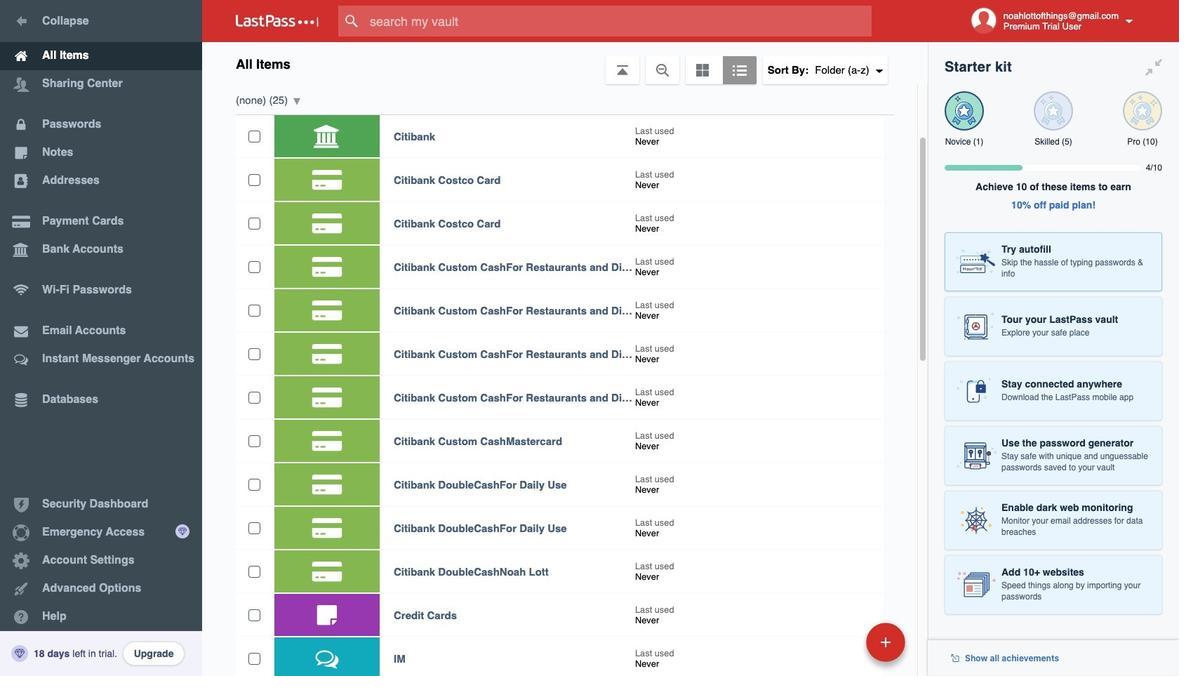 Task type: locate. For each thing, give the bounding box(es) containing it.
lastpass image
[[236, 15, 319, 27]]

vault options navigation
[[202, 42, 928, 84]]

Search search field
[[338, 6, 899, 37]]

main navigation navigation
[[0, 0, 202, 676]]

new item navigation
[[770, 619, 914, 676]]



Task type: vqa. For each thing, say whether or not it's contained in the screenshot.
NEW ITEM icon at the bottom right of page
no



Task type: describe. For each thing, give the bounding box(es) containing it.
search my vault text field
[[338, 6, 899, 37]]

new item element
[[770, 622, 911, 662]]



